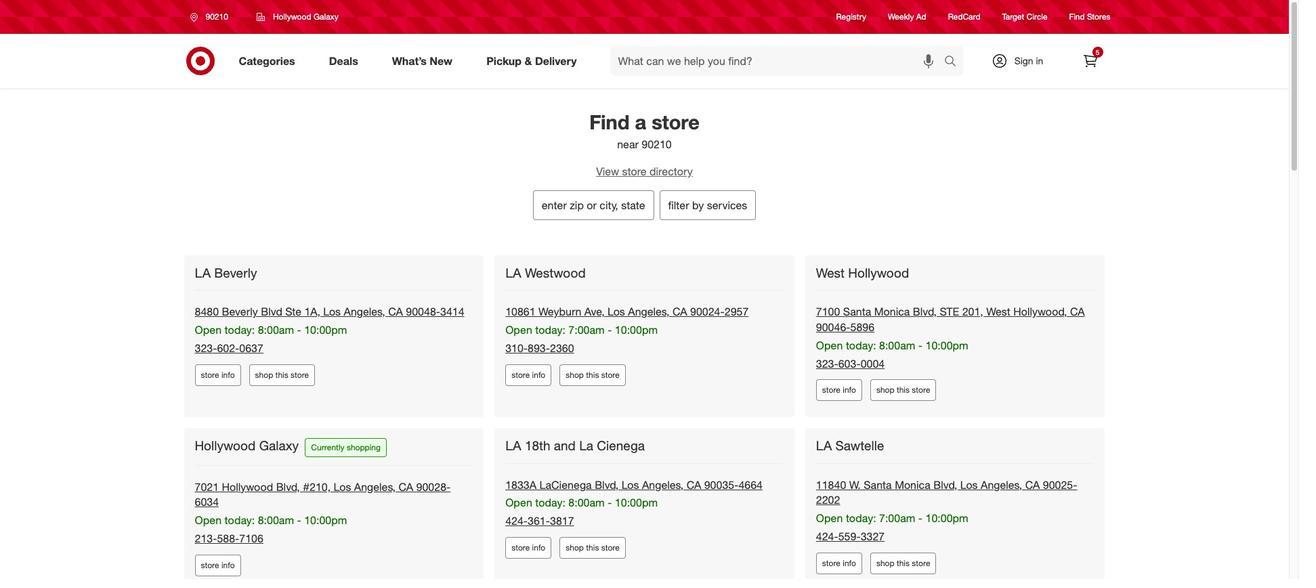 Task type: vqa. For each thing, say whether or not it's contained in the screenshot.
30 to the left
no



Task type: locate. For each thing, give the bounding box(es) containing it.
monica right w.
[[895, 478, 931, 491]]

lacienega
[[540, 478, 592, 491]]

7021 hollywood blvd, #210, los angeles, ca 90028- 6034 open today: 8:00am - 10:00pm 213-588-7106
[[195, 480, 451, 545]]

beverly up 8480
[[214, 265, 257, 280]]

323- down 8480
[[195, 341, 217, 355]]

7106
[[239, 532, 263, 545]]

directory
[[650, 165, 693, 178]]

find a store near 90210
[[589, 110, 700, 151]]

1 vertical spatial find
[[589, 110, 630, 134]]

open down 90046-
[[816, 339, 843, 352]]

8:00am up 0004
[[879, 339, 916, 352]]

open down 8480
[[195, 323, 222, 337]]

los inside 1833a lacienega blvd, los angeles, ca 90035-4664 open today: 8:00am - 10:00pm 424-361-3817
[[622, 478, 639, 491]]

- inside 8480 beverly blvd ste 1a, los angeles, ca 90048-3414 open today: 8:00am - 10:00pm 323-602-0637
[[297, 323, 301, 337]]

90046-
[[816, 320, 851, 334]]

info down 603-
[[843, 385, 856, 395]]

store info down 603-
[[822, 385, 856, 395]]

store info down the 602-
[[201, 370, 235, 380]]

shop down 3327
[[877, 558, 895, 568]]

8480 beverly blvd ste 1a, los angeles, ca 90048-3414 open today: 8:00am - 10:00pm 323-602-0637
[[195, 305, 464, 355]]

10:00pm down 1833a lacienega blvd, los angeles, ca 90035-4664 link
[[615, 496, 658, 510]]

ca left 90025-
[[1025, 478, 1040, 491]]

ste
[[285, 305, 301, 318]]

1 horizontal spatial 323-
[[816, 357, 839, 370]]

this for beverly
[[275, 370, 288, 380]]

0 horizontal spatial 424-
[[505, 514, 528, 528]]

los inside the 10861 weyburn ave, los angeles, ca 90024-2957 open today: 7:00am - 10:00pm 310-893-2360
[[608, 305, 625, 318]]

what's new link
[[381, 46, 470, 76]]

west
[[816, 265, 845, 280], [987, 305, 1011, 318]]

info for 18th
[[532, 543, 546, 553]]

0 vertical spatial 7:00am
[[569, 323, 605, 337]]

store down the 559-
[[822, 558, 841, 568]]

8:00am down lacienega
[[569, 496, 605, 510]]

shop this store button down 0637
[[249, 364, 315, 386]]

santa up 5896
[[843, 305, 871, 318]]

ca left the 90035-
[[687, 478, 701, 491]]

shop
[[255, 370, 273, 380], [566, 370, 584, 380], [877, 385, 895, 395], [566, 543, 584, 553], [877, 558, 895, 568]]

ad
[[916, 12, 927, 22]]

la for la 18th and la cienega
[[505, 438, 521, 453]]

store info for galaxy
[[201, 560, 235, 570]]

store info link down 603-
[[816, 380, 862, 401]]

santa right w.
[[864, 478, 892, 491]]

1 horizontal spatial 7:00am
[[879, 512, 916, 525]]

shop this store down 2360 on the bottom left of the page
[[566, 370, 620, 380]]

10:00pm inside 8480 beverly blvd ste 1a, los angeles, ca 90048-3414 open today: 8:00am - 10:00pm 323-602-0637
[[304, 323, 347, 337]]

1 vertical spatial 7:00am
[[879, 512, 916, 525]]

store info link for galaxy
[[195, 555, 241, 576]]

angeles, down cienega
[[642, 478, 684, 491]]

store info link down the 602-
[[195, 364, 241, 386]]

la left '18th'
[[505, 438, 521, 453]]

8480 beverly blvd ste 1a, los angeles, ca 90048-3414 link
[[195, 305, 464, 318]]

city,
[[600, 198, 618, 212]]

open down 1833a
[[505, 496, 532, 510]]

8:00am inside 7100 santa monica blvd, ste 201, west hollywood, ca 90046-5896 open today: 8:00am - 10:00pm 323-603-0004
[[879, 339, 916, 352]]

store info link down 893-
[[505, 364, 552, 386]]

deals
[[329, 54, 358, 67]]

shop down 2360 on the bottom left of the page
[[566, 370, 584, 380]]

shop this store button down 0004
[[870, 380, 937, 401]]

today: up 424-559-3327 link
[[846, 512, 876, 525]]

info down the 602-
[[221, 370, 235, 380]]

hollywood right 7021
[[222, 480, 273, 494]]

this
[[275, 370, 288, 380], [586, 370, 599, 380], [897, 385, 910, 395], [586, 543, 599, 553], [897, 558, 910, 568]]

1 vertical spatial beverly
[[222, 305, 258, 318]]

559-
[[838, 530, 861, 543]]

What can we help you find? suggestions appear below search field
[[610, 46, 947, 76]]

angeles, inside the 10861 weyburn ave, los angeles, ca 90024-2957 open today: 7:00am - 10:00pm 310-893-2360
[[628, 305, 670, 318]]

shop down 0637
[[255, 370, 273, 380]]

shop this store button down 2360 on the bottom left of the page
[[560, 364, 626, 386]]

info down 588-
[[221, 560, 235, 570]]

today: inside 8480 beverly blvd ste 1a, los angeles, ca 90048-3414 open today: 8:00am - 10:00pm 323-602-0637
[[225, 323, 255, 337]]

galaxy left currently
[[259, 438, 299, 453]]

7:00am inside 11840 w. santa monica blvd, los angeles, ca 90025- 2202 open today: 7:00am - 10:00pm 424-559-3327
[[879, 512, 916, 525]]

1 horizontal spatial galaxy
[[314, 12, 339, 22]]

10:00pm inside 11840 w. santa monica blvd, los angeles, ca 90025- 2202 open today: 7:00am - 10:00pm 424-559-3327
[[926, 512, 969, 525]]

0 horizontal spatial 323-
[[195, 341, 217, 355]]

info for galaxy
[[221, 560, 235, 570]]

8:00am down blvd
[[258, 323, 294, 337]]

shop this store for westwood
[[566, 370, 620, 380]]

ca left 90048-
[[388, 305, 403, 318]]

0 vertical spatial west
[[816, 265, 845, 280]]

in
[[1036, 55, 1044, 66]]

store info for hollywood
[[822, 385, 856, 395]]

1 horizontal spatial 90210
[[642, 138, 672, 151]]

- down 11840 w. santa monica blvd, los angeles, ca 90025- 2202 link
[[919, 512, 923, 525]]

323-602-0637 link
[[195, 341, 263, 355]]

ca left 90028- in the left bottom of the page
[[399, 480, 413, 494]]

beverly
[[214, 265, 257, 280], [222, 305, 258, 318]]

0 vertical spatial hollywood galaxy
[[273, 12, 339, 22]]

323- inside 8480 beverly blvd ste 1a, los angeles, ca 90048-3414 open today: 8:00am - 10:00pm 323-602-0637
[[195, 341, 217, 355]]

open inside 1833a lacienega blvd, los angeles, ca 90035-4664 open today: 8:00am - 10:00pm 424-361-3817
[[505, 496, 532, 510]]

1 vertical spatial 90210
[[642, 138, 672, 151]]

search
[[938, 55, 971, 69]]

angeles, left 90025-
[[981, 478, 1022, 491]]

store info link down 588-
[[195, 555, 241, 576]]

- inside the 10861 weyburn ave, los angeles, ca 90024-2957 open today: 7:00am - 10:00pm 310-893-2360
[[608, 323, 612, 337]]

this for westwood
[[586, 370, 599, 380]]

los inside 8480 beverly blvd ste 1a, los angeles, ca 90048-3414 open today: 8:00am - 10:00pm 323-602-0637
[[323, 305, 341, 318]]

today: down 5896
[[846, 339, 876, 352]]

shop this store down 0004
[[877, 385, 930, 395]]

- down 7021 hollywood blvd, #210, los angeles, ca 90028- 6034 "link" on the left bottom of page
[[297, 514, 301, 527]]

0004
[[861, 357, 885, 370]]

store info
[[201, 370, 235, 380], [512, 370, 546, 380], [822, 385, 856, 395], [512, 543, 546, 553], [822, 558, 856, 568], [201, 560, 235, 570]]

-
[[297, 323, 301, 337], [608, 323, 612, 337], [919, 339, 923, 352], [608, 496, 612, 510], [919, 512, 923, 525], [297, 514, 301, 527]]

shop this store down 3817
[[566, 543, 620, 553]]

- down the 7100 santa monica blvd, ste 201, west hollywood, ca 90046-5896 link
[[919, 339, 923, 352]]

5 link
[[1075, 46, 1105, 76]]

2957
[[725, 305, 749, 318]]

0 vertical spatial monica
[[874, 305, 910, 318]]

monica inside 11840 w. santa monica blvd, los angeles, ca 90025- 2202 open today: 7:00am - 10:00pm 424-559-3327
[[895, 478, 931, 491]]

store info link
[[195, 364, 241, 386], [505, 364, 552, 386], [816, 380, 862, 401], [505, 537, 552, 559], [816, 553, 862, 574], [195, 555, 241, 576]]

a
[[635, 110, 646, 134]]

info down the 559-
[[843, 558, 856, 568]]

shop this store down 3327
[[877, 558, 930, 568]]

7:00am down ave,
[[569, 323, 605, 337]]

hollywood up 5896
[[848, 265, 909, 280]]

monica up 5896
[[874, 305, 910, 318]]

santa inside 11840 w. santa monica blvd, los angeles, ca 90025- 2202 open today: 7:00am - 10:00pm 424-559-3327
[[864, 478, 892, 491]]

registry link
[[836, 11, 866, 23]]

store info link for beverly
[[195, 364, 241, 386]]

what's
[[392, 54, 427, 67]]

90210
[[206, 12, 228, 22], [642, 138, 672, 151]]

10:00pm inside 7021 hollywood blvd, #210, los angeles, ca 90028- 6034 open today: 8:00am - 10:00pm 213-588-7106
[[304, 514, 347, 527]]

open
[[195, 323, 222, 337], [505, 323, 532, 337], [816, 339, 843, 352], [505, 496, 532, 510], [816, 512, 843, 525], [195, 514, 222, 527]]

0 vertical spatial beverly
[[214, 265, 257, 280]]

10861 weyburn ave, los angeles, ca 90024-2957 open today: 7:00am - 10:00pm 310-893-2360
[[505, 305, 749, 355]]

redcard link
[[948, 11, 981, 23]]

store info link down the 559-
[[816, 553, 862, 574]]

0 vertical spatial find
[[1069, 12, 1085, 22]]

blvd, inside 1833a lacienega blvd, los angeles, ca 90035-4664 open today: 8:00am - 10:00pm 424-361-3817
[[595, 478, 619, 491]]

hollywood up categories link
[[273, 12, 311, 22]]

los inside 11840 w. santa monica blvd, los angeles, ca 90025- 2202 open today: 7:00am - 10:00pm 424-559-3327
[[960, 478, 978, 491]]

open down 6034
[[195, 514, 222, 527]]

1833a lacienega blvd, los angeles, ca 90035-4664 link
[[505, 478, 763, 491]]

store down 7100 santa monica blvd, ste 201, west hollywood, ca 90046-5896 open today: 8:00am - 10:00pm 323-603-0004
[[912, 385, 930, 395]]

3414
[[440, 305, 464, 318]]

sign in link
[[980, 46, 1065, 76]]

store info for sawtelle
[[822, 558, 856, 568]]

beverly for la
[[214, 265, 257, 280]]

0 horizontal spatial west
[[816, 265, 845, 280]]

enter zip or city, state
[[542, 198, 645, 212]]

7100 santa monica blvd, ste 201, west hollywood, ca 90046-5896 open today: 8:00am - 10:00pm 323-603-0004
[[816, 305, 1085, 370]]

shop this store button down 3327
[[870, 553, 937, 574]]

- inside 7021 hollywood blvd, #210, los angeles, ca 90028- 6034 open today: 8:00am - 10:00pm 213-588-7106
[[297, 514, 301, 527]]

santa inside 7100 santa monica blvd, ste 201, west hollywood, ca 90046-5896 open today: 8:00am - 10:00pm 323-603-0004
[[843, 305, 871, 318]]

ca inside 11840 w. santa monica blvd, los angeles, ca 90025- 2202 open today: 7:00am - 10:00pm 424-559-3327
[[1025, 478, 1040, 491]]

info down 893-
[[532, 370, 546, 380]]

1 horizontal spatial find
[[1069, 12, 1085, 22]]

galaxy
[[314, 12, 339, 22], [259, 438, 299, 453]]

services
[[707, 198, 747, 212]]

what's new
[[392, 54, 453, 67]]

today: up 323-602-0637 link
[[225, 323, 255, 337]]

hollywood,
[[1014, 305, 1067, 318]]

424- down 2202
[[816, 530, 839, 543]]

1 vertical spatial 424-
[[816, 530, 839, 543]]

shop for sawtelle
[[877, 558, 895, 568]]

ca left 90024- at the right bottom
[[673, 305, 687, 318]]

10:00pm down 7021 hollywood blvd, #210, los angeles, ca 90028- 6034 "link" on the left bottom of page
[[304, 514, 347, 527]]

1 vertical spatial galaxy
[[259, 438, 299, 453]]

0 vertical spatial 424-
[[505, 514, 528, 528]]

0 vertical spatial 323-
[[195, 341, 217, 355]]

7100 santa monica blvd, ste 201, west hollywood, ca 90046-5896 link
[[816, 305, 1085, 334]]

hollywood inside west hollywood link
[[848, 265, 909, 280]]

361-
[[528, 514, 550, 528]]

424-361-3817 link
[[505, 514, 574, 528]]

0 horizontal spatial 7:00am
[[569, 323, 605, 337]]

10:00pm
[[304, 323, 347, 337], [615, 323, 658, 337], [926, 339, 969, 352], [615, 496, 658, 510], [926, 512, 969, 525], [304, 514, 347, 527]]

hollywood galaxy up 7021
[[195, 438, 299, 453]]

sign
[[1015, 55, 1034, 66]]

open down 10861
[[505, 323, 532, 337]]

today: up "213-588-7106" link
[[225, 514, 255, 527]]

- down 10861 weyburn ave, los angeles, ca 90024-2957 link
[[608, 323, 612, 337]]

delivery
[[535, 54, 577, 67]]

store info link for 18th
[[505, 537, 552, 559]]

today: down weyburn
[[535, 323, 566, 337]]

find left the stores
[[1069, 12, 1085, 22]]

1833a
[[505, 478, 537, 491]]

7:00am
[[569, 323, 605, 337], [879, 512, 916, 525]]

90210 inside dropdown button
[[206, 12, 228, 22]]

open inside 7100 santa monica blvd, ste 201, west hollywood, ca 90046-5896 open today: 8:00am - 10:00pm 323-603-0004
[[816, 339, 843, 352]]

beverly inside 8480 beverly blvd ste 1a, los angeles, ca 90048-3414 open today: 8:00am - 10:00pm 323-602-0637
[[222, 305, 258, 318]]

1 horizontal spatial west
[[987, 305, 1011, 318]]

store info down 588-
[[201, 560, 235, 570]]

213-588-7106 link
[[195, 532, 263, 545]]

west hollywood
[[816, 265, 909, 280]]

ca right hollywood,
[[1070, 305, 1085, 318]]

categories link
[[227, 46, 312, 76]]

west up 7100
[[816, 265, 845, 280]]

angeles, inside 1833a lacienega blvd, los angeles, ca 90035-4664 open today: 8:00am - 10:00pm 424-361-3817
[[642, 478, 684, 491]]

323- down 90046-
[[816, 357, 839, 370]]

0 vertical spatial galaxy
[[314, 12, 339, 22]]

zip
[[570, 198, 584, 212]]

shop this store
[[255, 370, 309, 380], [566, 370, 620, 380], [877, 385, 930, 395], [566, 543, 620, 553], [877, 558, 930, 568]]

store info link down 361-
[[505, 537, 552, 559]]

currently shopping
[[311, 443, 381, 453]]

la westwood
[[505, 265, 586, 280]]

7:00am up 3327
[[879, 512, 916, 525]]

store info for beverly
[[201, 370, 235, 380]]

la up 8480
[[195, 265, 211, 280]]

1 horizontal spatial 424-
[[816, 530, 839, 543]]

90035-
[[704, 478, 739, 491]]

shop this store button down 3817
[[560, 537, 626, 559]]

store info down 361-
[[512, 543, 546, 553]]

0 horizontal spatial find
[[589, 110, 630, 134]]

blvd,
[[913, 305, 937, 318], [595, 478, 619, 491], [934, 478, 957, 491], [276, 480, 300, 494]]

- inside 11840 w. santa monica blvd, los angeles, ca 90025- 2202 open today: 7:00am - 10:00pm 424-559-3327
[[919, 512, 923, 525]]

ca
[[388, 305, 403, 318], [673, 305, 687, 318], [1070, 305, 1085, 318], [687, 478, 701, 491], [1025, 478, 1040, 491], [399, 480, 413, 494]]

find
[[1069, 12, 1085, 22], [589, 110, 630, 134]]

open down 2202
[[816, 512, 843, 525]]

deals link
[[318, 46, 375, 76]]

310-
[[505, 341, 528, 355]]

10:00pm down 10861 weyburn ave, los angeles, ca 90024-2957 link
[[615, 323, 658, 337]]

0 vertical spatial santa
[[843, 305, 871, 318]]

filter by services
[[668, 198, 747, 212]]

galaxy inside dropdown button
[[314, 12, 339, 22]]

1 vertical spatial monica
[[895, 478, 931, 491]]

323- inside 7100 santa monica blvd, ste 201, west hollywood, ca 90046-5896 open today: 8:00am - 10:00pm 323-603-0004
[[816, 357, 839, 370]]

10861
[[505, 305, 536, 318]]

shop down 0004
[[877, 385, 895, 395]]

0 horizontal spatial 90210
[[206, 12, 228, 22]]

8:00am inside 7021 hollywood blvd, #210, los angeles, ca 90028- 6034 open today: 8:00am - 10:00pm 213-588-7106
[[258, 514, 294, 527]]

today: inside 11840 w. santa monica blvd, los angeles, ca 90025- 2202 open today: 7:00am - 10:00pm 424-559-3327
[[846, 512, 876, 525]]

424- inside 1833a lacienega blvd, los angeles, ca 90035-4664 open today: 8:00am - 10:00pm 424-361-3817
[[505, 514, 528, 528]]

beverly left blvd
[[222, 305, 258, 318]]

find inside find stores link
[[1069, 12, 1085, 22]]

424- down 1833a
[[505, 514, 528, 528]]

1 vertical spatial santa
[[864, 478, 892, 491]]

target circle
[[1002, 12, 1048, 22]]

store info down 893-
[[512, 370, 546, 380]]

angeles, right 1a, on the left of the page
[[344, 305, 385, 318]]

- inside 1833a lacienega blvd, los angeles, ca 90035-4664 open today: 8:00am - 10:00pm 424-361-3817
[[608, 496, 612, 510]]

store info for 18th
[[512, 543, 546, 553]]

redcard
[[948, 12, 981, 22]]

store info link for westwood
[[505, 364, 552, 386]]

1 vertical spatial hollywood galaxy
[[195, 438, 299, 453]]

shop down 3817
[[566, 543, 584, 553]]

info down 361-
[[532, 543, 546, 553]]

galaxy up deals
[[314, 12, 339, 22]]

hollywood galaxy up categories link
[[273, 12, 339, 22]]

hollywood galaxy button
[[248, 5, 347, 29]]

shop this store button
[[249, 364, 315, 386], [560, 364, 626, 386], [870, 380, 937, 401], [560, 537, 626, 559], [870, 553, 937, 574]]

los
[[323, 305, 341, 318], [608, 305, 625, 318], [622, 478, 639, 491], [960, 478, 978, 491], [334, 480, 351, 494]]

find inside find a store near 90210
[[589, 110, 630, 134]]

store right a
[[652, 110, 700, 134]]

10:00pm down 11840 w. santa monica blvd, los angeles, ca 90025- 2202 link
[[926, 512, 969, 525]]

0 vertical spatial 90210
[[206, 12, 228, 22]]

angeles, inside 8480 beverly blvd ste 1a, los angeles, ca 90048-3414 open today: 8:00am - 10:00pm 323-602-0637
[[344, 305, 385, 318]]

west inside 7100 santa monica blvd, ste 201, west hollywood, ca 90046-5896 open today: 8:00am - 10:00pm 323-603-0004
[[987, 305, 1011, 318]]

find up near
[[589, 110, 630, 134]]

store info down the 559-
[[822, 558, 856, 568]]

angeles, right ave,
[[628, 305, 670, 318]]

shop this store button for westwood
[[560, 364, 626, 386]]

today: inside 7021 hollywood blvd, #210, los angeles, ca 90028- 6034 open today: 8:00am - 10:00pm 213-588-7106
[[225, 514, 255, 527]]

hollywood up 7021
[[195, 438, 256, 453]]

store inside find a store near 90210
[[652, 110, 700, 134]]

1 vertical spatial west
[[987, 305, 1011, 318]]

- down 1833a lacienega blvd, los angeles, ca 90035-4664 link
[[608, 496, 612, 510]]

hollywood galaxy inside dropdown button
[[273, 12, 339, 22]]

blvd, inside 11840 w. santa monica blvd, los angeles, ca 90025- 2202 open today: 7:00am - 10:00pm 424-559-3327
[[934, 478, 957, 491]]

90210 button
[[181, 5, 242, 29]]

filter by services button
[[660, 190, 756, 220]]

weekly
[[888, 12, 914, 22]]

la sawtelle link
[[816, 438, 887, 454]]

1 vertical spatial 323-
[[816, 357, 839, 370]]



Task type: describe. For each thing, give the bounding box(es) containing it.
search button
[[938, 46, 971, 79]]

0637
[[239, 341, 263, 355]]

store down 11840 w. santa monica blvd, los angeles, ca 90025- 2202 open today: 7:00am - 10:00pm 424-559-3327 at the right bottom
[[912, 558, 930, 568]]

store down the 602-
[[201, 370, 219, 380]]

11840 w. santa monica blvd, los angeles, ca 90025- 2202 open today: 7:00am - 10:00pm 424-559-3327
[[816, 478, 1077, 543]]

90048-
[[406, 305, 440, 318]]

west hollywood link
[[816, 265, 912, 281]]

shop for beverly
[[255, 370, 273, 380]]

this for 18th
[[586, 543, 599, 553]]

categories
[[239, 54, 295, 67]]

ca inside 7100 santa monica blvd, ste 201, west hollywood, ca 90046-5896 open today: 8:00am - 10:00pm 323-603-0004
[[1070, 305, 1085, 318]]

213-
[[195, 532, 217, 545]]

424- inside 11840 w. santa monica blvd, los angeles, ca 90025- 2202 open today: 7:00am - 10:00pm 424-559-3327
[[816, 530, 839, 543]]

7021
[[195, 480, 219, 494]]

8:00am inside 8480 beverly blvd ste 1a, los angeles, ca 90048-3414 open today: 8:00am - 10:00pm 323-602-0637
[[258, 323, 294, 337]]

store down 8480 beverly blvd ste 1a, los angeles, ca 90048-3414 open today: 8:00am - 10:00pm 323-602-0637
[[291, 370, 309, 380]]

10861 weyburn ave, los angeles, ca 90024-2957 link
[[505, 305, 749, 318]]

la for la beverly
[[195, 265, 211, 280]]

5
[[1096, 48, 1100, 56]]

cienega
[[597, 438, 645, 453]]

store info link for sawtelle
[[816, 553, 862, 574]]

la for la westwood
[[505, 265, 521, 280]]

enter
[[542, 198, 567, 212]]

store info link for hollywood
[[816, 380, 862, 401]]

today: inside 7100 santa monica blvd, ste 201, west hollywood, ca 90046-5896 open today: 8:00am - 10:00pm 323-603-0004
[[846, 339, 876, 352]]

open inside 11840 w. santa monica blvd, los angeles, ca 90025- 2202 open today: 7:00am - 10:00pm 424-559-3327
[[816, 512, 843, 525]]

1833a lacienega blvd, los angeles, ca 90035-4664 open today: 8:00am - 10:00pm 424-361-3817
[[505, 478, 763, 528]]

info for hollywood
[[843, 385, 856, 395]]

find stores link
[[1069, 11, 1111, 23]]

310-893-2360 link
[[505, 341, 574, 355]]

shop this store button for sawtelle
[[870, 553, 937, 574]]

3327
[[861, 530, 885, 543]]

pickup & delivery link
[[475, 46, 594, 76]]

this for sawtelle
[[897, 558, 910, 568]]

store down 603-
[[822, 385, 841, 395]]

weekly ad link
[[888, 11, 927, 23]]

blvd, inside 7100 santa monica blvd, ste 201, west hollywood, ca 90046-5896 open today: 8:00am - 10:00pm 323-603-0004
[[913, 305, 937, 318]]

shop for 18th
[[566, 543, 584, 553]]

state
[[621, 198, 645, 212]]

target circle link
[[1002, 11, 1048, 23]]

filter
[[668, 198, 689, 212]]

store info for westwood
[[512, 370, 546, 380]]

shop this store for hollywood
[[877, 385, 930, 395]]

7:00am inside the 10861 weyburn ave, los angeles, ca 90024-2957 open today: 7:00am - 10:00pm 310-893-2360
[[569, 323, 605, 337]]

weyburn
[[539, 305, 582, 318]]

find for a
[[589, 110, 630, 134]]

201,
[[962, 305, 984, 318]]

weekly ad
[[888, 12, 927, 22]]

la westwood link
[[505, 265, 589, 281]]

shop for westwood
[[566, 370, 584, 380]]

monica inside 7100 santa monica blvd, ste 201, west hollywood, ca 90046-5896 open today: 8:00am - 10:00pm 323-603-0004
[[874, 305, 910, 318]]

10:00pm inside 7100 santa monica blvd, ste 201, west hollywood, ca 90046-5896 open today: 8:00am - 10:00pm 323-603-0004
[[926, 339, 969, 352]]

603-
[[838, 357, 861, 370]]

la
[[579, 438, 593, 453]]

store down 361-
[[512, 543, 530, 553]]

info for beverly
[[221, 370, 235, 380]]

blvd, inside 7021 hollywood blvd, #210, los angeles, ca 90028- 6034 open today: 8:00am - 10:00pm 213-588-7106
[[276, 480, 300, 494]]

open inside 7021 hollywood blvd, #210, los angeles, ca 90028- 6034 open today: 8:00am - 10:00pm 213-588-7106
[[195, 514, 222, 527]]

&
[[525, 54, 532, 67]]

la sawtelle
[[816, 438, 884, 453]]

store down 310-
[[512, 370, 530, 380]]

90024-
[[690, 305, 725, 318]]

3817
[[550, 514, 574, 528]]

0 horizontal spatial galaxy
[[259, 438, 299, 453]]

10:00pm inside 1833a lacienega blvd, los angeles, ca 90035-4664 open today: 8:00am - 10:00pm 424-361-3817
[[615, 496, 658, 510]]

info for westwood
[[532, 370, 546, 380]]

pickup
[[487, 54, 522, 67]]

shop this store button for 18th
[[560, 537, 626, 559]]

westwood
[[525, 265, 586, 280]]

find for stores
[[1069, 12, 1085, 22]]

ca inside 7021 hollywood blvd, #210, los angeles, ca 90028- 6034 open today: 8:00am - 10:00pm 213-588-7106
[[399, 480, 413, 494]]

ca inside 8480 beverly blvd ste 1a, los angeles, ca 90048-3414 open today: 8:00am - 10:00pm 323-602-0637
[[388, 305, 403, 318]]

store down 1833a lacienega blvd, los angeles, ca 90035-4664 open today: 8:00am - 10:00pm 424-361-3817
[[601, 543, 620, 553]]

store down the 10861 weyburn ave, los angeles, ca 90024-2957 open today: 7:00am - 10:00pm 310-893-2360
[[601, 370, 620, 380]]

angeles, inside 7021 hollywood blvd, #210, los angeles, ca 90028- 6034 open today: 8:00am - 10:00pm 213-588-7106
[[354, 480, 396, 494]]

los inside 7021 hollywood blvd, #210, los angeles, ca 90028- 6034 open today: 8:00am - 10:00pm 213-588-7106
[[334, 480, 351, 494]]

today: inside the 10861 weyburn ave, los angeles, ca 90024-2957 open today: 7:00am - 10:00pm 310-893-2360
[[535, 323, 566, 337]]

la beverly link
[[195, 265, 260, 281]]

sign in
[[1015, 55, 1044, 66]]

la 18th and la cienega link
[[505, 438, 648, 454]]

store right view
[[622, 165, 647, 178]]

4664
[[739, 478, 763, 491]]

near
[[617, 138, 639, 151]]

open inside the 10861 weyburn ave, los angeles, ca 90024-2957 open today: 7:00am - 10:00pm 310-893-2360
[[505, 323, 532, 337]]

90025-
[[1043, 478, 1077, 491]]

store down 213-
[[201, 560, 219, 570]]

shop this store button for hollywood
[[870, 380, 937, 401]]

open inside 8480 beverly blvd ste 1a, los angeles, ca 90048-3414 open today: 8:00am - 10:00pm 323-602-0637
[[195, 323, 222, 337]]

shop this store for sawtelle
[[877, 558, 930, 568]]

7100
[[816, 305, 840, 318]]

target
[[1002, 12, 1025, 22]]

today: inside 1833a lacienega blvd, los angeles, ca 90035-4664 open today: 8:00am - 10:00pm 424-361-3817
[[535, 496, 566, 510]]

11840
[[816, 478, 846, 491]]

7021 hollywood blvd, #210, los angeles, ca 90028- 6034 link
[[195, 480, 451, 509]]

view
[[596, 165, 619, 178]]

stores
[[1087, 12, 1111, 22]]

hollywood inside 7021 hollywood blvd, #210, los angeles, ca 90028- 6034 open today: 8:00am - 10:00pm 213-588-7106
[[222, 480, 273, 494]]

2202
[[816, 493, 840, 507]]

424-559-3327 link
[[816, 530, 885, 543]]

and
[[554, 438, 576, 453]]

- inside 7100 santa monica blvd, ste 201, west hollywood, ca 90046-5896 open today: 8:00am - 10:00pm 323-603-0004
[[919, 339, 923, 352]]

ca inside 1833a lacienega blvd, los angeles, ca 90035-4664 open today: 8:00am - 10:00pm 424-361-3817
[[687, 478, 701, 491]]

this for hollywood
[[897, 385, 910, 395]]

#210,
[[303, 480, 331, 494]]

w.
[[849, 478, 861, 491]]

la 18th and la cienega
[[505, 438, 645, 453]]

602-
[[217, 341, 239, 355]]

ave,
[[585, 305, 605, 318]]

shop this store for beverly
[[255, 370, 309, 380]]

ca inside the 10861 weyburn ave, los angeles, ca 90024-2957 open today: 7:00am - 10:00pm 310-893-2360
[[673, 305, 687, 318]]

beverly for 8480
[[222, 305, 258, 318]]

10:00pm inside the 10861 weyburn ave, los angeles, ca 90024-2957 open today: 7:00am - 10:00pm 310-893-2360
[[615, 323, 658, 337]]

shop this store button for beverly
[[249, 364, 315, 386]]

588-
[[217, 532, 239, 545]]

8:00am inside 1833a lacienega blvd, los angeles, ca 90035-4664 open today: 8:00am - 10:00pm 424-361-3817
[[569, 496, 605, 510]]

90210 inside find a store near 90210
[[642, 138, 672, 151]]

shop this store for 18th
[[566, 543, 620, 553]]

currently
[[311, 443, 345, 453]]

8480
[[195, 305, 219, 318]]

by
[[692, 198, 704, 212]]

hollywood inside 'hollywood galaxy' dropdown button
[[273, 12, 311, 22]]

5896
[[851, 320, 875, 334]]

sawtelle
[[836, 438, 884, 453]]

or
[[587, 198, 597, 212]]

view store directory
[[596, 165, 693, 178]]

blvd
[[261, 305, 282, 318]]

angeles, inside 11840 w. santa monica blvd, los angeles, ca 90025- 2202 open today: 7:00am - 10:00pm 424-559-3327
[[981, 478, 1022, 491]]

6034
[[195, 495, 219, 509]]

shopping
[[347, 443, 381, 453]]

ste
[[940, 305, 959, 318]]

info for sawtelle
[[843, 558, 856, 568]]

la for la sawtelle
[[816, 438, 832, 453]]

shop for hollywood
[[877, 385, 895, 395]]



